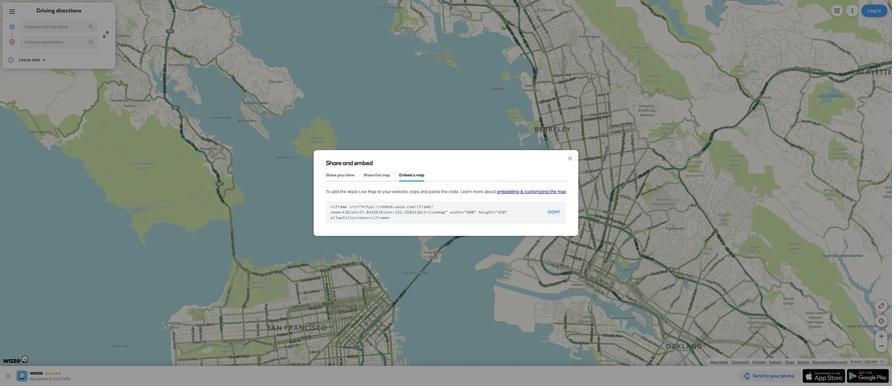 Task type: describe. For each thing, give the bounding box(es) containing it.
navigation & live traffic
[[30, 377, 71, 382]]

share your drive
[[326, 173, 355, 178]]

about waze link
[[710, 361, 729, 365]]

more
[[473, 190, 483, 195]]

share for share the map
[[364, 173, 374, 178]]

0 horizontal spatial waze
[[348, 190, 358, 195]]

37.843
[[851, 361, 861, 365]]

the left code.
[[441, 190, 448, 195]]

2 horizontal spatial map
[[558, 190, 567, 195]]

x image
[[5, 373, 12, 380]]

x image
[[567, 155, 574, 162]]

partners
[[753, 361, 766, 365]]

share the map link
[[364, 169, 390, 182]]

location image
[[9, 39, 16, 46]]

code.
[[449, 190, 460, 195]]

embedding
[[497, 190, 520, 195]]

|
[[862, 361, 863, 365]]

share for share and embed
[[326, 160, 342, 167]]

traffic
[[60, 377, 71, 382]]

current location image
[[9, 23, 16, 31]]

0 horizontal spatial and
[[343, 160, 353, 167]]

1 horizontal spatial waze
[[721, 361, 729, 365]]

paste
[[429, 190, 440, 195]]

leave now
[[19, 57, 40, 63]]

the right the customizing
[[550, 190, 557, 195]]

1 vertical spatial live
[[53, 377, 60, 382]]

zoom in image
[[878, 333, 886, 341]]

suggestions
[[820, 361, 840, 365]]

learn
[[461, 190, 472, 195]]

customizing
[[525, 190, 549, 195]]

a
[[413, 173, 415, 178]]

community link
[[732, 361, 750, 365]]

the inside share the map link
[[375, 173, 381, 178]]

share the map
[[364, 173, 390, 178]]

drive
[[346, 173, 355, 178]]

to add the waze live map to your website, copy and paste the code. learn more about embedding & customizing the map
[[326, 190, 567, 195]]

now
[[32, 57, 40, 63]]

share for share your drive
[[326, 173, 337, 178]]

122.359
[[865, 361, 878, 365]]

to
[[377, 190, 382, 195]]

map for embed a map
[[416, 173, 425, 178]]

add
[[332, 190, 339, 195]]

notices
[[798, 361, 810, 365]]

share and embed
[[326, 160, 373, 167]]

copy
[[410, 190, 420, 195]]

1 vertical spatial your
[[382, 190, 391, 195]]



Task type: locate. For each thing, give the bounding box(es) containing it.
website,
[[392, 190, 409, 195]]

0 vertical spatial &
[[521, 190, 524, 195]]

& right embedding
[[521, 190, 524, 195]]

1 horizontal spatial &
[[521, 190, 524, 195]]

to
[[326, 190, 331, 195]]

0 horizontal spatial map
[[382, 173, 390, 178]]

1 horizontal spatial map
[[416, 173, 425, 178]]

1 vertical spatial and
[[421, 190, 428, 195]]

navigation
[[30, 377, 48, 382]]

driving directions
[[37, 7, 81, 14]]

your inside 'share your drive' link
[[337, 173, 345, 178]]

waze down drive
[[348, 190, 358, 195]]

embed
[[399, 173, 412, 178]]

share up to on the left of the page
[[326, 173, 337, 178]]

work
[[840, 361, 848, 365]]

your
[[337, 173, 345, 178], [382, 190, 391, 195]]

support
[[770, 361, 782, 365]]

0 horizontal spatial &
[[49, 377, 52, 382]]

Choose destination text field
[[20, 36, 98, 48]]

0 horizontal spatial live
[[53, 377, 60, 382]]

share down embed
[[364, 173, 374, 178]]

the
[[375, 173, 381, 178], [340, 190, 347, 195], [441, 190, 448, 195], [550, 190, 557, 195]]

& right navigation
[[49, 377, 52, 382]]

-
[[864, 361, 865, 365]]

live
[[359, 190, 367, 195], [53, 377, 60, 382]]

and up drive
[[343, 160, 353, 167]]

0 vertical spatial waze
[[348, 190, 358, 195]]

partners link
[[753, 361, 766, 365]]

about
[[710, 361, 720, 365]]

live left map
[[359, 190, 367, 195]]

0 vertical spatial live
[[359, 190, 367, 195]]

0 horizontal spatial your
[[337, 173, 345, 178]]

embed a map
[[399, 173, 425, 178]]

about waze community partners support terms notices how suggestions work 37.843 | -122.359
[[710, 361, 878, 365]]

clock image
[[7, 57, 14, 64]]

1 horizontal spatial your
[[382, 190, 391, 195]]

share
[[326, 160, 342, 167], [326, 173, 337, 178], [364, 173, 374, 178]]

map right a
[[416, 173, 425, 178]]

and
[[343, 160, 353, 167], [421, 190, 428, 195]]

support link
[[770, 361, 782, 365]]

&
[[521, 190, 524, 195], [49, 377, 52, 382]]

map for share the map
[[382, 173, 390, 178]]

the up to
[[375, 173, 381, 178]]

waze
[[348, 190, 358, 195], [721, 361, 729, 365]]

0 vertical spatial and
[[343, 160, 353, 167]]

copy button
[[542, 201, 567, 224]]

leave
[[19, 57, 31, 63]]

your right to
[[382, 190, 391, 195]]

your left drive
[[337, 173, 345, 178]]

live left "traffic"
[[53, 377, 60, 382]]

share up share your drive
[[326, 160, 342, 167]]

pencil image
[[878, 303, 886, 310]]

1 horizontal spatial and
[[421, 190, 428, 195]]

<iframe src="https://embed.waze.com/iframe?zoom=13&lat=37.842597&lon=-122.358513&ct=livemap" width="600" height="450" allowfullscreen></iframe> text field
[[326, 201, 542, 224]]

zoom out image
[[878, 343, 886, 350]]

Choose starting point text field
[[20, 21, 98, 33]]

1 vertical spatial &
[[49, 377, 52, 382]]

about
[[485, 190, 496, 195]]

embedding & customizing the map link
[[497, 190, 567, 195]]

driving
[[37, 7, 55, 14]]

copy
[[548, 210, 560, 215]]

embed
[[354, 160, 373, 167]]

map
[[382, 173, 390, 178], [416, 173, 425, 178], [558, 190, 567, 195]]

1 horizontal spatial live
[[359, 190, 367, 195]]

and right copy
[[421, 190, 428, 195]]

share your drive link
[[326, 169, 355, 182]]

terms link
[[785, 361, 795, 365]]

notices link
[[798, 361, 810, 365]]

link image
[[880, 360, 885, 365]]

the right add
[[340, 190, 347, 195]]

terms
[[785, 361, 795, 365]]

waze right "about"
[[721, 361, 729, 365]]

directions
[[56, 7, 81, 14]]

how suggestions work link
[[813, 361, 848, 365]]

community
[[732, 361, 750, 365]]

1 vertical spatial waze
[[721, 361, 729, 365]]

map
[[368, 190, 376, 195]]

map up "copy"
[[558, 190, 567, 195]]

0 vertical spatial your
[[337, 173, 345, 178]]

how
[[813, 361, 820, 365]]

map left embed
[[382, 173, 390, 178]]

embed a map link
[[399, 169, 425, 182]]



Task type: vqa. For each thing, say whether or not it's contained in the screenshot.
TRAFFIC
yes



